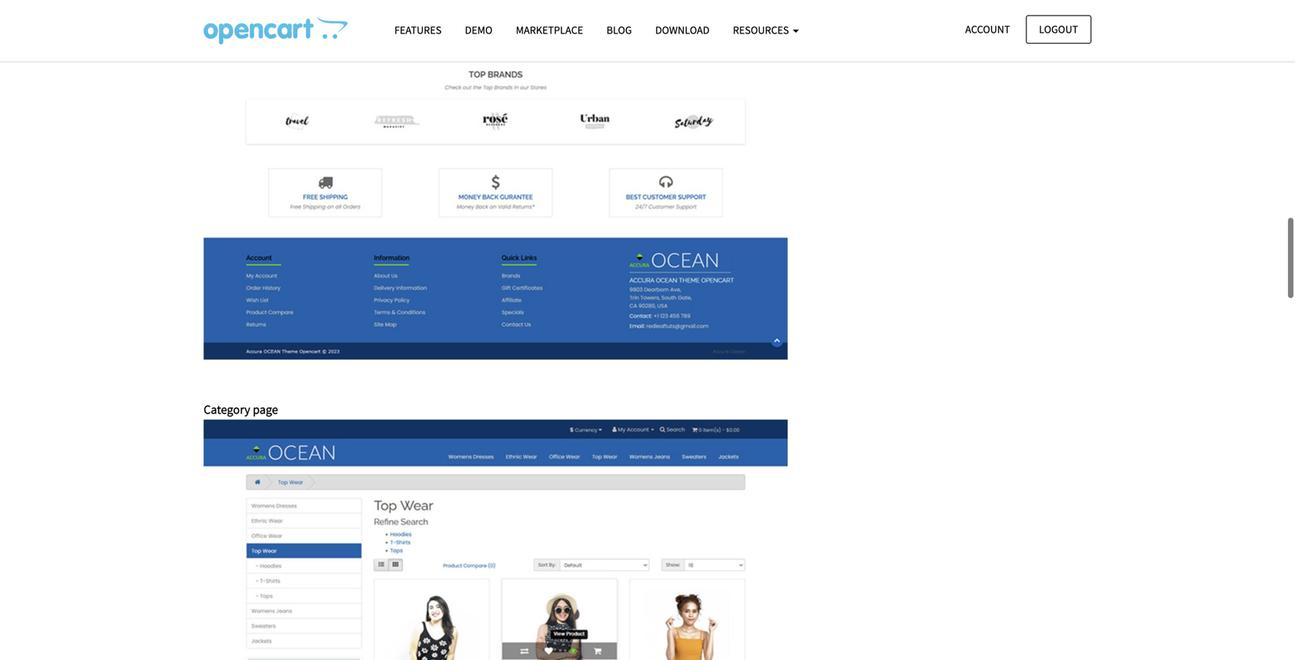 Task type: vqa. For each thing, say whether or not it's contained in the screenshot.
Guidance
no



Task type: describe. For each thing, give the bounding box(es) containing it.
logout link
[[1026, 15, 1092, 44]]

logo, address, contact in footer
[[204, 40, 371, 56]]

demo link
[[454, 16, 505, 44]]

contact
[[282, 40, 323, 56]]

features link
[[383, 16, 454, 44]]

account link
[[953, 15, 1024, 44]]

download link
[[644, 16, 722, 44]]

features
[[395, 23, 442, 37]]

download
[[656, 23, 710, 37]]



Task type: locate. For each thing, give the bounding box(es) containing it.
resources link
[[722, 16, 811, 44]]

blog link
[[595, 16, 644, 44]]

page
[[253, 402, 278, 417]]

account
[[966, 22, 1011, 36]]

marketplace link
[[505, 16, 595, 44]]

logo,
[[204, 40, 232, 56]]

demo
[[465, 23, 493, 37]]

in
[[325, 40, 335, 56]]

footer
[[337, 40, 371, 56]]

address,
[[235, 40, 279, 56]]

category page
[[204, 402, 278, 417]]

opencart - accura ocean v-1 multipurpose theme image
[[204, 16, 348, 44]]

marketplace
[[516, 23, 584, 37]]

blog
[[607, 23, 632, 37]]

resources
[[733, 23, 792, 37]]

logout
[[1040, 22, 1079, 36]]

category
[[204, 402, 250, 417]]



